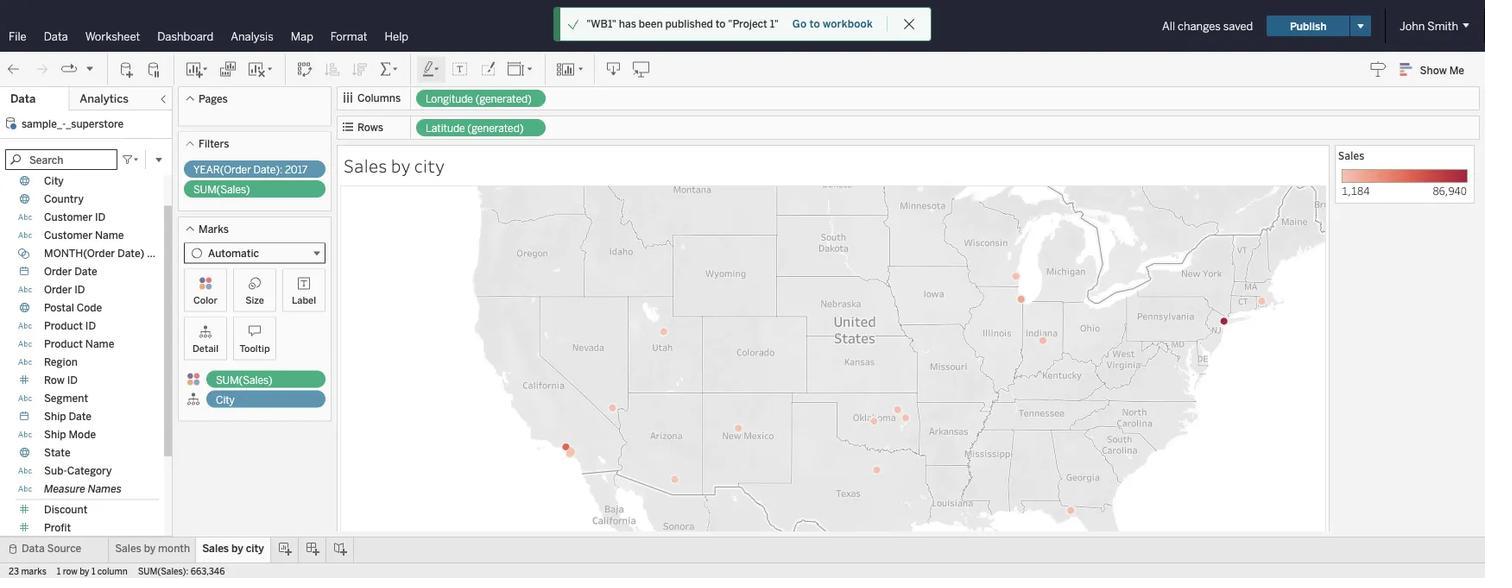 Task type: locate. For each thing, give the bounding box(es) containing it.
sum(sales) down tooltip
[[216, 374, 272, 386]]

0 vertical spatial product
[[44, 320, 83, 332]]

0 vertical spatial sales by city
[[344, 154, 445, 177]]

product up region
[[44, 338, 83, 351]]

publish button
[[1267, 16, 1350, 36]]

marks
[[199, 223, 229, 235]]

1 1 from the left
[[57, 566, 61, 577]]

customer down country
[[44, 211, 92, 224]]

city up country
[[44, 175, 64, 187]]

sales by city up 663,346
[[202, 543, 264, 555]]

(generated) down the format workbook icon
[[475, 93, 532, 105]]

longitude (generated)
[[426, 93, 532, 105]]

new worksheet image
[[185, 61, 209, 78]]

1 vertical spatial customer
[[44, 229, 92, 242]]

customer
[[44, 211, 92, 224], [44, 229, 92, 242]]

id right row
[[67, 374, 78, 387]]

ship up state
[[44, 429, 66, 441]]

0 horizontal spatial 1
[[57, 566, 61, 577]]

0 vertical spatial customer
[[44, 211, 92, 224]]

zoom home image
[[351, 271, 370, 290]]

name down product id
[[85, 338, 114, 351]]

Search text field
[[5, 149, 117, 170]]

wb1
[[761, 18, 790, 34]]

download image
[[605, 61, 623, 78]]

product down postal on the bottom left of the page
[[44, 320, 83, 332]]

name up month(order date) set on the top left of page
[[95, 229, 124, 242]]

1 vertical spatial city
[[246, 543, 264, 555]]

date)
[[118, 247, 144, 260]]

city right month
[[246, 543, 264, 555]]

city
[[414, 154, 445, 177], [246, 543, 264, 555]]

"wb1" has been published to "project 1" alert
[[586, 16, 779, 32]]

file
[[9, 29, 26, 43]]

replay animation image
[[60, 61, 78, 78], [85, 63, 95, 74]]

size
[[245, 294, 264, 306]]

sub-category
[[44, 465, 112, 477]]

2 to from the left
[[809, 18, 820, 30]]

by left month
[[144, 543, 156, 555]]

replay animation image up analytics at top
[[85, 63, 95, 74]]

1 left row on the left of the page
[[57, 566, 61, 577]]

1 horizontal spatial 1
[[91, 566, 95, 577]]

month
[[158, 543, 190, 555]]

1 vertical spatial ship
[[44, 429, 66, 441]]

by right row on the left of the page
[[80, 566, 89, 577]]

fit image
[[507, 61, 534, 78]]

show mark labels image
[[452, 61, 469, 78]]

id up the 'customer name'
[[95, 211, 106, 224]]

to
[[716, 18, 726, 30], [809, 18, 820, 30]]

id for row id
[[67, 374, 78, 387]]

saved
[[1223, 19, 1253, 33]]

pause auto updates image
[[146, 61, 163, 78]]

date up "mode"
[[69, 411, 92, 423]]

customer for customer name
[[44, 229, 92, 242]]

sample_-_superstore
[[22, 117, 124, 130]]

(generated) for latitude (generated)
[[467, 122, 524, 135]]

data up marks
[[22, 543, 45, 555]]

2 customer from the top
[[44, 229, 92, 242]]

1 product from the top
[[44, 320, 83, 332]]

1 row by 1 column
[[57, 566, 128, 577]]

1,184
[[1342, 183, 1370, 198]]

ship for ship date
[[44, 411, 66, 423]]

by down columns
[[391, 154, 411, 177]]

sales down rows
[[344, 154, 387, 177]]

rows
[[357, 121, 383, 134]]

product for product name
[[44, 338, 83, 351]]

success image
[[567, 18, 579, 30]]

mode
[[69, 429, 96, 441]]

date down month(order
[[74, 266, 97, 278]]

order for order id
[[44, 284, 72, 296]]

1 horizontal spatial city
[[216, 394, 235, 406]]

customer down customer id
[[44, 229, 92, 242]]

1 vertical spatial date
[[69, 411, 92, 423]]

redo image
[[33, 61, 50, 78]]

me
[[1449, 64, 1464, 76]]

1 vertical spatial (generated)
[[467, 122, 524, 135]]

map
[[291, 29, 313, 43]]

code
[[77, 302, 102, 314]]

john
[[1400, 19, 1425, 33]]

replay animation image right redo icon
[[60, 61, 78, 78]]

0 vertical spatial data
[[44, 29, 68, 43]]

1 vertical spatial order
[[44, 284, 72, 296]]

0 vertical spatial name
[[95, 229, 124, 242]]

map element
[[340, 186, 1325, 578]]

data up redo icon
[[44, 29, 68, 43]]

1 horizontal spatial city
[[414, 154, 445, 177]]

sales
[[1338, 149, 1364, 163], [344, 154, 387, 177], [115, 543, 141, 555], [202, 543, 229, 555]]

id down code on the left of the page
[[85, 320, 96, 332]]

1 vertical spatial city
[[216, 394, 235, 406]]

0 vertical spatial date
[[74, 266, 97, 278]]

row
[[44, 374, 65, 387]]

sales by city down rows
[[344, 154, 445, 177]]

name
[[95, 229, 124, 242], [85, 338, 114, 351]]

1 customer from the top
[[44, 211, 92, 224]]

1 ship from the top
[[44, 411, 66, 423]]

city right null detail icon at the bottom
[[216, 394, 235, 406]]

sum(sales)
[[193, 183, 250, 196], [216, 374, 272, 386]]

1 vertical spatial product
[[44, 338, 83, 351]]

year(order date): 2017
[[193, 164, 308, 176]]

0 horizontal spatial city
[[246, 543, 264, 555]]

sub-
[[44, 465, 67, 477]]

data
[[44, 29, 68, 43], [10, 92, 36, 106], [22, 543, 45, 555]]

swap rows and columns image
[[296, 61, 313, 78]]

date for order date
[[74, 266, 97, 278]]

customer name
[[44, 229, 124, 242]]

ship for ship mode
[[44, 429, 66, 441]]

0 horizontal spatial city
[[44, 175, 64, 187]]

draft
[[723, 20, 747, 32]]

0 horizontal spatial sales by city
[[202, 543, 264, 555]]

region
[[44, 356, 78, 369]]

help
[[385, 29, 408, 43]]

category
[[67, 465, 112, 477]]

1 vertical spatial name
[[85, 338, 114, 351]]

(generated)
[[475, 93, 532, 105], [467, 122, 524, 135]]

1 vertical spatial sum(sales)
[[216, 374, 272, 386]]

data down undo image
[[10, 92, 36, 106]]

sample_-
[[22, 117, 66, 130]]

product
[[44, 320, 83, 332], [44, 338, 83, 351]]

row id
[[44, 374, 78, 387]]

(generated) down longitude (generated) on the left of the page
[[467, 122, 524, 135]]

city down latitude
[[414, 154, 445, 177]]

to left "project
[[716, 18, 726, 30]]

1 vertical spatial sales by city
[[202, 543, 264, 555]]

city
[[44, 175, 64, 187], [216, 394, 235, 406]]

1 horizontal spatial sales by city
[[344, 154, 445, 177]]

id up postal code
[[74, 284, 85, 296]]

1 to from the left
[[716, 18, 726, 30]]

order up the "order id"
[[44, 266, 72, 278]]

1 left column
[[91, 566, 95, 577]]

0 vertical spatial (generated)
[[475, 93, 532, 105]]

measure names
[[44, 483, 122, 496]]

order up postal on the bottom left of the page
[[44, 284, 72, 296]]

1 order from the top
[[44, 266, 72, 278]]

2 product from the top
[[44, 338, 83, 351]]

0 vertical spatial order
[[44, 266, 72, 278]]

2 ship from the top
[[44, 429, 66, 441]]

collapse image
[[158, 94, 168, 104]]

sum(sales) down the year(order
[[193, 183, 250, 196]]

open and edit this workbook in tableau desktop image
[[633, 61, 650, 78]]

0 vertical spatial ship
[[44, 411, 66, 423]]

null color image
[[187, 373, 200, 386]]

1
[[57, 566, 61, 577], [91, 566, 95, 577]]

go to workbook
[[792, 18, 873, 30]]

to right go
[[809, 18, 820, 30]]

2 order from the top
[[44, 284, 72, 296]]

0 horizontal spatial to
[[716, 18, 726, 30]]

date
[[74, 266, 97, 278], [69, 411, 92, 423]]

order
[[44, 266, 72, 278], [44, 284, 72, 296]]

0 vertical spatial city
[[414, 154, 445, 177]]

1 horizontal spatial to
[[809, 18, 820, 30]]

ship down segment
[[44, 411, 66, 423]]

2 1 from the left
[[91, 566, 95, 577]]

detail
[[192, 343, 218, 354]]

profit
[[44, 522, 71, 534]]

worksheet
[[85, 29, 140, 43]]

discount
[[44, 504, 88, 516]]

sort descending image
[[351, 61, 369, 78]]

longitude
[[426, 93, 473, 105]]



Task type: describe. For each thing, give the bounding box(es) containing it.
sum(sales):
[[138, 566, 188, 577]]

product id
[[44, 320, 96, 332]]

_superstore
[[66, 117, 124, 130]]

order for order date
[[44, 266, 72, 278]]

column
[[97, 566, 128, 577]]

tooltip
[[240, 343, 270, 354]]

2 vertical spatial data
[[22, 543, 45, 555]]

sum(sales): 663,346
[[138, 566, 225, 577]]

all
[[1162, 19, 1175, 33]]

marks. press enter to open the view data window.. use arrow keys to navigate data visualization elements. image
[[340, 186, 1326, 578]]

latitude
[[426, 122, 465, 135]]

segment
[[44, 392, 88, 405]]

product name
[[44, 338, 114, 351]]

date):
[[254, 164, 283, 176]]

format
[[331, 29, 367, 43]]

name for customer name
[[95, 229, 124, 242]]

show
[[1420, 64, 1447, 76]]

analytics
[[80, 92, 129, 106]]

1 vertical spatial data
[[10, 92, 36, 106]]

month(order date) set
[[44, 247, 164, 260]]

id for customer id
[[95, 211, 106, 224]]

smith
[[1427, 19, 1458, 33]]

automatic button
[[184, 243, 326, 264]]

2017
[[285, 164, 308, 176]]

publish
[[1290, 20, 1327, 32]]

john smith
[[1400, 19, 1458, 33]]

names
[[88, 483, 122, 496]]

663,346
[[191, 566, 225, 577]]

highlight image
[[421, 61, 441, 78]]

id for product id
[[85, 320, 96, 332]]

postal code
[[44, 302, 102, 314]]

1 horizontal spatial replay animation image
[[85, 63, 95, 74]]

zoom in (double-click) image
[[351, 233, 370, 252]]

0 vertical spatial sum(sales)
[[193, 183, 250, 196]]

ship mode
[[44, 429, 96, 441]]

ship date
[[44, 411, 92, 423]]

dashboard
[[157, 29, 213, 43]]

state
[[44, 447, 70, 459]]

marks
[[21, 566, 46, 577]]

published
[[665, 18, 713, 30]]

month(order
[[44, 247, 115, 260]]

customer id
[[44, 211, 106, 224]]

sales up 663,346
[[202, 543, 229, 555]]

23
[[9, 566, 19, 577]]

sales up column
[[115, 543, 141, 555]]

changes
[[1178, 19, 1221, 33]]

0 vertical spatial city
[[44, 175, 64, 187]]

postal
[[44, 302, 74, 314]]

"project
[[728, 18, 767, 30]]

show/hide cards image
[[556, 61, 584, 78]]

automatic
[[208, 247, 259, 260]]

name for product name
[[85, 338, 114, 351]]

color
[[193, 294, 218, 306]]

undo image
[[5, 61, 22, 78]]

show me
[[1420, 64, 1464, 76]]

duplicate image
[[219, 61, 237, 78]]

totals image
[[379, 61, 400, 78]]

go to workbook link
[[792, 17, 874, 31]]

1"
[[770, 18, 779, 30]]

go
[[792, 18, 807, 30]]

show me button
[[1392, 56, 1480, 83]]

country
[[44, 193, 84, 205]]

date for ship date
[[69, 411, 92, 423]]

clear sheet image
[[247, 61, 275, 78]]

measure
[[44, 483, 85, 496]]

set
[[147, 247, 164, 260]]

year(order
[[193, 164, 251, 176]]

sort ascending image
[[324, 61, 341, 78]]

zoom out (shift+double-click) image
[[351, 252, 370, 271]]

"wb1" has been published to "project 1"
[[586, 18, 779, 30]]

format workbook image
[[479, 61, 496, 78]]

data guide image
[[1370, 60, 1387, 78]]

analysis
[[231, 29, 273, 43]]

label
[[292, 294, 316, 306]]

workbook
[[823, 18, 873, 30]]

filters
[[199, 138, 229, 150]]

product for product id
[[44, 320, 83, 332]]

sales by month
[[115, 543, 190, 555]]

null detail image
[[187, 392, 200, 406]]

source
[[47, 543, 81, 555]]

all changes saved
[[1162, 19, 1253, 33]]

data source
[[22, 543, 81, 555]]

86,940
[[1433, 183, 1467, 198]]

order id
[[44, 284, 85, 296]]

columns
[[357, 92, 401, 104]]

been
[[639, 18, 663, 30]]

id for order id
[[74, 284, 85, 296]]

row
[[63, 566, 78, 577]]

new data source image
[[118, 61, 136, 78]]

pages
[[199, 92, 228, 105]]

23 marks
[[9, 566, 46, 577]]

(generated) for longitude (generated)
[[475, 93, 532, 105]]

has
[[619, 18, 636, 30]]

"wb1"
[[586, 18, 616, 30]]

latitude (generated)
[[426, 122, 524, 135]]

by right month
[[231, 543, 243, 555]]

to inside alert
[[716, 18, 726, 30]]

customer for customer id
[[44, 211, 92, 224]]

0 horizontal spatial replay animation image
[[60, 61, 78, 78]]

order date
[[44, 266, 97, 278]]

sales up 1,184
[[1338, 149, 1364, 163]]



Task type: vqa. For each thing, say whether or not it's contained in the screenshot.
workbooks
no



